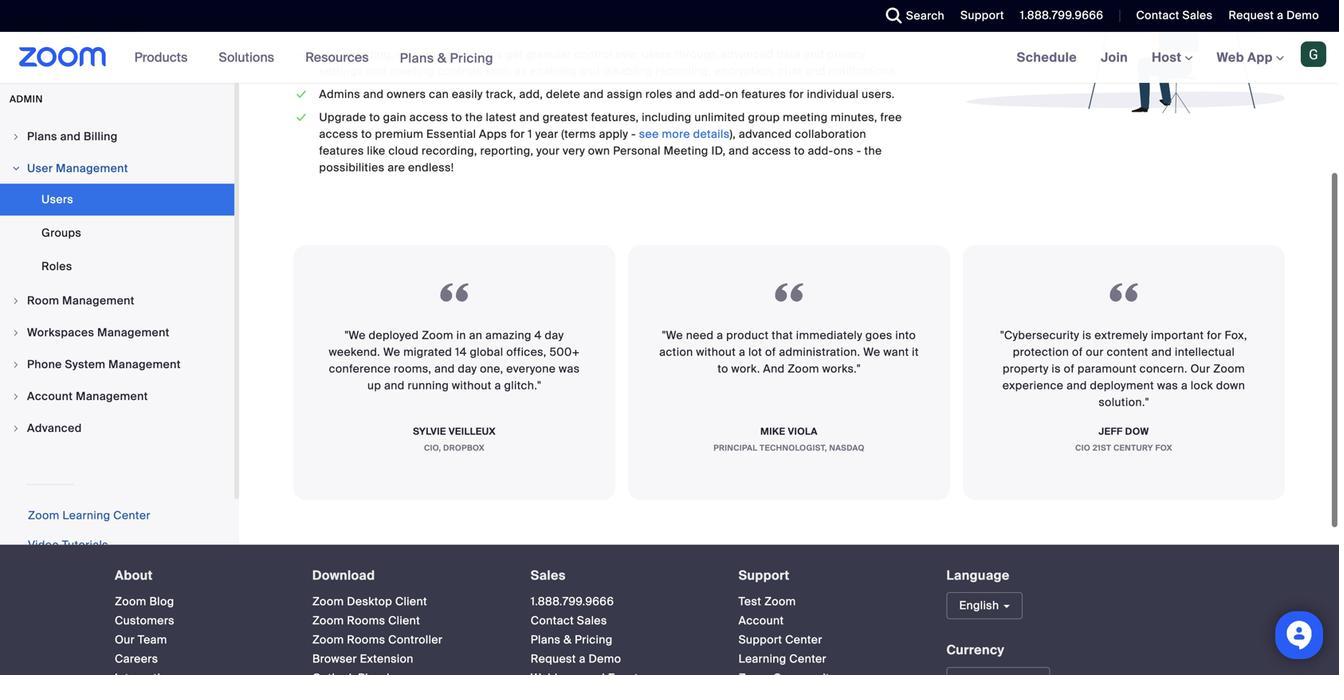 Task type: vqa. For each thing, say whether or not it's contained in the screenshot.
PLANS within menu item
yes



Task type: locate. For each thing, give the bounding box(es) containing it.
1 horizontal spatial 1.888.799.9666
[[1020, 8, 1104, 23]]

1 vertical spatial checked image
[[293, 86, 310, 103]]

demo down 1.888.799.9666 link
[[589, 652, 621, 667]]

products
[[134, 49, 188, 66]]

1 horizontal spatial without
[[696, 345, 736, 360]]

1.888.799.9666 contact sales plans & pricing request a demo
[[531, 594, 621, 667]]

0 vertical spatial 1.888.799.9666
[[1020, 8, 1104, 23]]

1 horizontal spatial learning
[[739, 652, 786, 667]]

0 vertical spatial access
[[409, 110, 448, 125]]

sales up 1.888.799.9666 link
[[531, 567, 566, 584]]

right image inside account management menu item
[[11, 392, 21, 401]]

owners up can at the top left of page
[[397, 47, 436, 62]]

the down easily
[[465, 110, 483, 125]]

join link
[[1089, 32, 1140, 83]]

recording,
[[656, 64, 711, 78], [422, 143, 477, 158]]

0 horizontal spatial without
[[452, 378, 492, 393]]

products button
[[134, 32, 195, 83]]

"we up weekend.
[[345, 328, 366, 343]]

1.888.799.9666 down sales link
[[531, 594, 614, 609]]

1 vertical spatial owners
[[387, 87, 426, 101]]

0 vertical spatial the
[[465, 110, 483, 125]]

essential
[[426, 127, 476, 141]]

is up our
[[1082, 328, 1092, 343]]

mike
[[760, 425, 785, 438]]

and down ),
[[729, 143, 749, 158]]

0 horizontal spatial add-
[[699, 87, 725, 101]]

features inside ), advanced collaboration features like cloud recording, reporting, your very own personal meeting id, and access to add-ons - the possibilities are endless!
[[319, 143, 364, 158]]

right image for room
[[11, 296, 21, 306]]

chat
[[778, 64, 802, 78]]

1 right image from the top
[[11, 132, 21, 142]]

mike viola principal technologist, nasdaq
[[714, 425, 865, 453]]

learning up tutorials
[[63, 508, 110, 523]]

account up the advanced
[[27, 389, 73, 404]]

pricing inside 1.888.799.9666 contact sales plans & pricing request a demo
[[575, 633, 613, 647]]

and inside menu item
[[60, 129, 81, 144]]

1 vertical spatial rooms
[[347, 633, 385, 647]]

management for workspaces management
[[97, 325, 170, 340]]

access down upgrade at the top left of page
[[319, 127, 358, 141]]

1 checked image from the top
[[293, 46, 310, 63]]

pricing up easily
[[450, 50, 493, 66]]

right image inside workspaces management menu item
[[11, 328, 21, 338]]

upgrade
[[319, 110, 366, 125]]

reporting,
[[480, 143, 534, 158]]

video
[[28, 538, 59, 552]]

0 horizontal spatial meeting
[[390, 64, 434, 78]]

1 we from the left
[[383, 345, 400, 360]]

to down collaboration
[[794, 143, 805, 158]]

& inside product information navigation
[[437, 50, 447, 66]]

apps
[[479, 127, 507, 141]]

1 vertical spatial support
[[739, 567, 790, 584]]

was inside "we deployed zoom in an amazing 4 day weekend. we migrated 14 global offices, 500+ conference rooms, and day one, everyone was up and running without a glitch."
[[559, 362, 580, 376]]

2 horizontal spatial &
[[564, 633, 572, 647]]

zoom inside test zoom account support center learning center
[[764, 594, 796, 609]]

1 vertical spatial our
[[115, 633, 135, 647]]

0 vertical spatial rooms
[[347, 614, 385, 628]]

admins and owners can easily track, add, delete and assign roles and add-on features for individual users.
[[319, 87, 895, 101]]

right image inside user management menu item
[[11, 164, 21, 173]]

settings
[[319, 64, 363, 78]]

advanced up encryption,
[[721, 47, 774, 62]]

that
[[772, 328, 793, 343]]

1 vertical spatial day
[[458, 362, 477, 376]]

pricing down 1.888.799.9666 link
[[575, 633, 613, 647]]

0 horizontal spatial request
[[531, 652, 576, 667]]

track,
[[486, 87, 516, 101]]

advanced inside "by upgrading, owners and admins get granular control over users through advanced data and privacy settings and meeting controls such as enabling and disabling recording, encryption, chat and notifications."
[[721, 47, 774, 62]]

web app button
[[1217, 49, 1284, 66]]

rooms down zoom rooms client link
[[347, 633, 385, 647]]

experience
[[1003, 378, 1064, 393]]

a right need
[[717, 328, 723, 343]]

1 horizontal spatial features
[[741, 87, 786, 101]]

room management menu item
[[0, 286, 234, 316]]

0 vertical spatial our
[[1191, 362, 1210, 376]]

& down 1.888.799.9666 link
[[564, 633, 572, 647]]

2 vertical spatial access
[[752, 143, 791, 158]]

personal menu menu
[[0, 0, 234, 77]]

workspaces management menu item
[[0, 318, 234, 348]]

for left 1
[[510, 127, 525, 141]]

plans for plans & pricing
[[400, 50, 434, 66]]

meeting inside the upgrade to gain access to the latest and greatest features, including unlimited group meeting minutes, free access to premium essential apps for 1 year (terms apply -
[[783, 110, 828, 125]]

for down the chat
[[789, 87, 804, 101]]

data
[[27, 18, 53, 33]]

2 vertical spatial plans
[[531, 633, 561, 647]]

access down can at the top left of page
[[409, 110, 448, 125]]

"we
[[345, 328, 366, 343], [662, 328, 683, 343]]

right image down admin
[[11, 132, 21, 142]]

meeting up collaboration
[[783, 110, 828, 125]]

checked image
[[293, 46, 310, 63], [293, 86, 310, 103]]

&
[[56, 18, 64, 33], [437, 50, 447, 66], [564, 633, 572, 647]]

a inside 1.888.799.9666 contact sales plans & pricing request a demo
[[579, 652, 586, 667]]

0 horizontal spatial we
[[383, 345, 400, 360]]

group
[[748, 110, 780, 125]]

0 horizontal spatial recording,
[[422, 143, 477, 158]]

and inside ), advanced collaboration features like cloud recording, reporting, your very own personal meeting id, and access to add-ons - the possibilities are endless!
[[729, 143, 749, 158]]

right image left the advanced
[[11, 424, 21, 433]]

work.
[[731, 362, 760, 376]]

2 horizontal spatial access
[[752, 143, 791, 158]]

0 vertical spatial center
[[113, 508, 150, 523]]

premium
[[375, 127, 423, 141]]

1 horizontal spatial for
[[789, 87, 804, 101]]

to left work.
[[718, 362, 728, 376]]

zoom logo image
[[19, 47, 107, 67]]

meetings navigation
[[1005, 32, 1339, 84]]

0 horizontal spatial was
[[559, 362, 580, 376]]

resources
[[305, 49, 369, 66]]

1 horizontal spatial -
[[857, 143, 861, 158]]

a down one,
[[495, 378, 501, 393]]

1 vertical spatial account
[[739, 614, 784, 628]]

dropbox
[[443, 443, 485, 453]]

the inside the upgrade to gain access to the latest and greatest features, including unlimited group meeting minutes, free access to premium essential apps for 1 year (terms apply -
[[465, 110, 483, 125]]

request up web app dropdown button
[[1229, 8, 1274, 23]]

careers
[[115, 652, 158, 667]]

right image
[[11, 360, 21, 370]]

"we for deployed
[[345, 328, 366, 343]]

1 vertical spatial for
[[510, 127, 525, 141]]

1 vertical spatial &
[[437, 50, 447, 66]]

search
[[906, 8, 945, 23]]

meeting inside "by upgrading, owners and admins get granular control over users through advanced data and privacy settings and meeting controls such as enabling and disabling recording, encryption, chat and notifications."
[[390, 64, 434, 78]]

a left the lock at the bottom of page
[[1181, 378, 1188, 393]]

- left "see"
[[631, 127, 636, 141]]

0 horizontal spatial &
[[56, 18, 64, 33]]

zoom
[[422, 328, 453, 343], [788, 362, 819, 376], [1213, 362, 1245, 376], [28, 508, 60, 523], [115, 594, 146, 609], [312, 594, 344, 609], [764, 594, 796, 609], [312, 614, 344, 628], [312, 633, 344, 647]]

2 vertical spatial &
[[564, 633, 572, 647]]

about
[[115, 567, 153, 584]]

was down concern.
[[1157, 378, 1178, 393]]

0 vertical spatial recording,
[[656, 64, 711, 78]]

right image inside plans and billing menu item
[[11, 132, 21, 142]]

such
[[485, 64, 511, 78]]

meeting
[[390, 64, 434, 78], [783, 110, 828, 125]]

deployed
[[369, 328, 419, 343]]

right image up right icon
[[11, 328, 21, 338]]

0 horizontal spatial day
[[458, 362, 477, 376]]

control
[[574, 47, 612, 62]]

contact down 1.888.799.9666 link
[[531, 614, 574, 628]]

a up web app dropdown button
[[1277, 8, 1284, 23]]

right image left user
[[11, 164, 21, 173]]

right image
[[11, 132, 21, 142], [11, 164, 21, 173], [11, 296, 21, 306], [11, 328, 21, 338], [11, 392, 21, 401], [11, 424, 21, 433]]

2 vertical spatial support
[[739, 633, 782, 647]]

offices,
[[506, 345, 547, 360]]

running
[[408, 378, 449, 393]]

center down support center link
[[789, 652, 827, 667]]

2 right image from the top
[[11, 164, 21, 173]]

3 right image from the top
[[11, 296, 21, 306]]

1 horizontal spatial &
[[437, 50, 447, 66]]

& up can at the top left of page
[[437, 50, 447, 66]]

plans and billing menu item
[[0, 122, 234, 152]]

1 horizontal spatial contact
[[1136, 8, 1180, 23]]

1 horizontal spatial account
[[739, 614, 784, 628]]

1 vertical spatial request
[[531, 652, 576, 667]]

for up the intellectual on the bottom right of the page
[[1207, 328, 1222, 343]]

checked image left by
[[293, 46, 310, 63]]

careers link
[[115, 652, 158, 667]]

right image inside room management menu item
[[11, 296, 21, 306]]

a left lot
[[739, 345, 745, 360]]

reports link
[[0, 44, 234, 75]]

right image down right icon
[[11, 392, 21, 401]]

1 horizontal spatial meeting
[[783, 110, 828, 125]]

support right search
[[961, 8, 1004, 23]]

0 vertical spatial features
[[741, 87, 786, 101]]

1 vertical spatial without
[[452, 378, 492, 393]]

support center link
[[739, 633, 822, 647]]

see more details link
[[639, 127, 730, 141]]

1 vertical spatial access
[[319, 127, 358, 141]]

browser extension link
[[312, 652, 414, 667]]

account management menu item
[[0, 381, 234, 412]]

host button
[[1152, 49, 1193, 66]]

team
[[138, 633, 167, 647]]

test
[[739, 594, 761, 609]]

we down the goes
[[863, 345, 881, 360]]

viola
[[788, 425, 818, 438]]

data & privacy link
[[0, 10, 234, 42]]

0 vertical spatial client
[[395, 594, 427, 609]]

for inside "cybersecurity is extremely important for fox, protection of our content and intellectual property is of paramount concern. our zoom experience and deployment was a lock down solution."
[[1207, 328, 1222, 343]]

and left billing
[[60, 129, 81, 144]]

pricing inside product information navigation
[[450, 50, 493, 66]]

download
[[312, 567, 375, 584]]

english button
[[947, 592, 1023, 620]]

and down paramount
[[1067, 378, 1087, 393]]

owners up gain
[[387, 87, 426, 101]]

concern.
[[1140, 362, 1188, 376]]

1 vertical spatial features
[[319, 143, 364, 158]]

see more details
[[639, 127, 730, 141]]

learning down support center link
[[739, 652, 786, 667]]

1 horizontal spatial we
[[863, 345, 881, 360]]

zoom inside zoom blog customers our team careers
[[115, 594, 146, 609]]

"we up 'action'
[[662, 328, 683, 343]]

our up careers
[[115, 633, 135, 647]]

management for account management
[[76, 389, 148, 404]]

support up test zoom link
[[739, 567, 790, 584]]

2 horizontal spatial for
[[1207, 328, 1222, 343]]

1.888.799.9666 inside 1.888.799.9666 contact sales plans & pricing request a demo
[[531, 594, 614, 609]]

features up group
[[741, 87, 786, 101]]

1 horizontal spatial the
[[864, 143, 882, 158]]

1
[[528, 127, 532, 141]]

0 horizontal spatial -
[[631, 127, 636, 141]]

to left gain
[[369, 110, 380, 125]]

500+
[[550, 345, 580, 360]]

1 horizontal spatial request
[[1229, 8, 1274, 23]]

checked image for by
[[293, 46, 310, 63]]

roles
[[41, 259, 72, 274]]

1 horizontal spatial recording,
[[656, 64, 711, 78]]

0 vertical spatial &
[[56, 18, 64, 33]]

2 we from the left
[[863, 345, 881, 360]]

to inside ), advanced collaboration features like cloud recording, reporting, your very own personal meeting id, and access to add-ons - the possibilities are endless!
[[794, 143, 805, 158]]

2 checked image from the top
[[293, 86, 310, 103]]

plans inside plans and billing menu item
[[27, 129, 57, 144]]

the
[[465, 110, 483, 125], [864, 143, 882, 158]]

banner
[[0, 32, 1339, 84]]

request down 1.888.799.9666 link
[[531, 652, 576, 667]]

"we inside "we deployed zoom in an amazing 4 day weekend. we migrated 14 global offices, 500+ conference rooms, and day one, everyone was up and running without a glitch."
[[345, 328, 366, 343]]

lock
[[1191, 378, 1213, 393]]

management up workspaces management
[[62, 293, 135, 308]]

0 horizontal spatial plans
[[27, 129, 57, 144]]

on
[[725, 87, 738, 101]]

& inside personal menu menu
[[56, 18, 64, 33]]

features up possibilities
[[319, 143, 364, 158]]

and down control
[[580, 64, 600, 78]]

jeff
[[1099, 425, 1123, 438]]

of right lot
[[765, 345, 776, 360]]

recording, down essential
[[422, 143, 477, 158]]

0 horizontal spatial for
[[510, 127, 525, 141]]

1 horizontal spatial our
[[1191, 362, 1210, 376]]

features
[[741, 87, 786, 101], [319, 143, 364, 158]]

contact up the host at the right of the page
[[1136, 8, 1180, 23]]

1 vertical spatial 1.888.799.9666
[[531, 594, 614, 609]]

plans up user
[[27, 129, 57, 144]]

1 horizontal spatial "we
[[662, 328, 683, 343]]

add- up unlimited
[[699, 87, 725, 101]]

- right ons
[[857, 143, 861, 158]]

0 vertical spatial was
[[559, 362, 580, 376]]

admin
[[10, 93, 43, 105]]

zoom inside "cybersecurity is extremely important for fox, protection of our content and intellectual property is of paramount concern. our zoom experience and deployment was a lock down solution."
[[1213, 362, 1245, 376]]

users
[[642, 47, 672, 62]]

property
[[1003, 362, 1049, 376]]

demo up profile picture
[[1287, 8, 1319, 23]]

0 horizontal spatial "we
[[345, 328, 366, 343]]

management for user management
[[56, 161, 128, 176]]

contact inside 1.888.799.9666 contact sales plans & pricing request a demo
[[531, 614, 574, 628]]

plans inside product information navigation
[[400, 50, 434, 66]]

1.888.799.9666 up schedule
[[1020, 8, 1104, 23]]

1 horizontal spatial demo
[[1287, 8, 1319, 23]]

1 vertical spatial client
[[388, 614, 420, 628]]

0 horizontal spatial demo
[[589, 652, 621, 667]]

0 vertical spatial pricing
[[450, 50, 493, 66]]

day right 4
[[545, 328, 564, 343]]

about link
[[115, 567, 153, 584]]

0 horizontal spatial contact
[[531, 614, 574, 628]]

1.888.799.9666 for 1.888.799.9666 contact sales plans & pricing request a demo
[[531, 594, 614, 609]]

management down billing
[[56, 161, 128, 176]]

advanced inside ), advanced collaboration features like cloud recording, reporting, your very own personal meeting id, and access to add-ons - the possibilities are endless!
[[739, 127, 792, 141]]

1 horizontal spatial was
[[1157, 378, 1178, 393]]

0 horizontal spatial sales
[[531, 567, 566, 584]]

is down protection
[[1052, 362, 1061, 376]]

was down '500+'
[[559, 362, 580, 376]]

endless!
[[408, 160, 454, 175]]

0 horizontal spatial account
[[27, 389, 73, 404]]

rooms down desktop
[[347, 614, 385, 628]]

6 right image from the top
[[11, 424, 21, 433]]

recording, down 'through'
[[656, 64, 711, 78]]

0 horizontal spatial access
[[319, 127, 358, 141]]

0 vertical spatial without
[[696, 345, 736, 360]]

0 vertical spatial contact
[[1136, 8, 1180, 23]]

banner containing products
[[0, 32, 1339, 84]]

1 vertical spatial learning
[[739, 652, 786, 667]]

add- down collaboration
[[808, 143, 834, 158]]

recording, inside ), advanced collaboration features like cloud recording, reporting, your very own personal meeting id, and access to add-ons - the possibilities are endless!
[[422, 143, 477, 158]]

is
[[1082, 328, 1092, 343], [1052, 362, 1061, 376]]

owners inside "by upgrading, owners and admins get granular control over users through advanced data and privacy settings and meeting controls such as enabling and disabling recording, encryption, chat and notifications."
[[397, 47, 436, 62]]

0 vertical spatial advanced
[[721, 47, 774, 62]]

1 horizontal spatial pricing
[[575, 633, 613, 647]]

checked image up checked image
[[293, 86, 310, 103]]

2 horizontal spatial sales
[[1183, 8, 1213, 23]]

0 vertical spatial -
[[631, 127, 636, 141]]

0 vertical spatial checked image
[[293, 46, 310, 63]]

2 vertical spatial for
[[1207, 328, 1222, 343]]

an
[[469, 328, 482, 343]]

0 horizontal spatial 1.888.799.9666
[[531, 594, 614, 609]]

account inside menu item
[[27, 389, 73, 404]]

sales down 1.888.799.9666 link
[[577, 614, 607, 628]]

meeting up can at the top left of page
[[390, 64, 434, 78]]

resources button
[[305, 32, 376, 83]]

without down one,
[[452, 378, 492, 393]]

technologist,
[[760, 443, 827, 453]]

& right data
[[56, 18, 64, 33]]

management down phone system management menu item
[[76, 389, 148, 404]]

0 horizontal spatial pricing
[[450, 50, 493, 66]]

action
[[659, 345, 693, 360]]

get
[[505, 47, 523, 62]]

1 vertical spatial add-
[[808, 143, 834, 158]]

1.888.799.9666 link
[[531, 594, 614, 609]]

0 horizontal spatial features
[[319, 143, 364, 158]]

2 "we from the left
[[662, 328, 683, 343]]

4 right image from the top
[[11, 328, 21, 338]]

request inside 1.888.799.9666 contact sales plans & pricing request a demo
[[531, 652, 576, 667]]

0 vertical spatial learning
[[63, 508, 110, 523]]

account down test zoom link
[[739, 614, 784, 628]]

1 horizontal spatial add-
[[808, 143, 834, 158]]

add- inside ), advanced collaboration features like cloud recording, reporting, your very own personal meeting id, and access to add-ons - the possibilities are endless!
[[808, 143, 834, 158]]

individual
[[807, 87, 859, 101]]

5 right image from the top
[[11, 392, 21, 401]]

day down "14"
[[458, 362, 477, 376]]

a down 1.888.799.9666 link
[[579, 652, 586, 667]]

1 vertical spatial recording,
[[422, 143, 477, 158]]

1 horizontal spatial is
[[1082, 328, 1092, 343]]

and up 1
[[519, 110, 540, 125]]

account
[[27, 389, 73, 404], [739, 614, 784, 628]]

support down account link
[[739, 633, 782, 647]]

advanced menu item
[[0, 413, 234, 444]]

1 vertical spatial -
[[857, 143, 861, 158]]

plans up can at the top left of page
[[400, 50, 434, 66]]

controller
[[388, 633, 443, 647]]

the right ons
[[864, 143, 882, 158]]

& inside 1.888.799.9666 contact sales plans & pricing request a demo
[[564, 633, 572, 647]]

1 vertical spatial contact
[[531, 614, 574, 628]]

access down group
[[752, 143, 791, 158]]

center up learning center link
[[785, 633, 822, 647]]

1 horizontal spatial plans
[[400, 50, 434, 66]]

0 vertical spatial plans
[[400, 50, 434, 66]]

sales up host dropdown button on the top right of page
[[1183, 8, 1213, 23]]

plans down 1.888.799.9666 link
[[531, 633, 561, 647]]

advanced down group
[[739, 127, 792, 141]]

0 vertical spatial account
[[27, 389, 73, 404]]

assign
[[607, 87, 642, 101]]

"we inside "we need a product that immediately goes into action without a lot of administration. we want it to work. and zoom works."
[[662, 328, 683, 343]]

1 "we from the left
[[345, 328, 366, 343]]

of inside "we need a product that immediately goes into action without a lot of administration. we want it to work. and zoom works."
[[765, 345, 776, 360]]

english
[[959, 598, 999, 613]]

the inside ), advanced collaboration features like cloud recording, reporting, your very own personal meeting id, and access to add-ons - the possibilities are endless!
[[864, 143, 882, 158]]

1.888.799.9666
[[1020, 8, 1104, 23], [531, 594, 614, 609]]

management for room management
[[62, 293, 135, 308]]

zoom learning center link
[[28, 508, 150, 523]]



Task type: describe. For each thing, give the bounding box(es) containing it.
account link
[[739, 614, 784, 628]]

id,
[[711, 143, 726, 158]]

zoom rooms controller link
[[312, 633, 443, 647]]

0 vertical spatial is
[[1082, 328, 1092, 343]]

possibilities
[[319, 160, 385, 175]]

without inside "we need a product that immediately goes into action without a lot of administration. we want it to work. and zoom works."
[[696, 345, 736, 360]]

sales inside 1.888.799.9666 contact sales plans & pricing request a demo
[[577, 614, 607, 628]]

glitch."
[[504, 378, 541, 393]]

need
[[686, 328, 714, 343]]

free
[[880, 110, 902, 125]]

users
[[41, 192, 73, 207]]

checked image
[[293, 109, 310, 126]]

can
[[429, 87, 449, 101]]

support inside test zoom account support center learning center
[[739, 633, 782, 647]]

host
[[1152, 49, 1185, 66]]

demo inside 1.888.799.9666 contact sales plans & pricing request a demo
[[589, 652, 621, 667]]

deployment
[[1090, 378, 1154, 393]]

download link
[[312, 567, 375, 584]]

right image for workspaces
[[11, 328, 21, 338]]

room management
[[27, 293, 135, 308]]

profile picture image
[[1301, 41, 1326, 67]]

upgrading,
[[336, 47, 394, 62]]

extension
[[360, 652, 414, 667]]

we inside "we deployed zoom in an amazing 4 day weekend. we migrated 14 global offices, 500+ conference rooms, and day one, everyone was up and running without a glitch."
[[383, 345, 400, 360]]

delete
[[546, 87, 580, 101]]

21st
[[1093, 443, 1111, 453]]

1 vertical spatial sales
[[531, 567, 566, 584]]

plans for plans and billing
[[27, 129, 57, 144]]

including
[[642, 110, 692, 125]]

billing
[[84, 129, 118, 144]]

plans and billing
[[27, 129, 118, 144]]

management down workspaces management menu item
[[108, 357, 181, 372]]

schedule
[[1017, 49, 1077, 66]]

user management menu
[[0, 184, 234, 284]]

and right delete at left
[[583, 87, 604, 101]]

contact sales
[[1136, 8, 1213, 23]]

account inside test zoom account support center learning center
[[739, 614, 784, 628]]

to up essential
[[451, 110, 462, 125]]

admins
[[463, 47, 503, 62]]

1 rooms from the top
[[347, 614, 385, 628]]

of down protection
[[1064, 362, 1075, 376]]

and inside the upgrade to gain access to the latest and greatest features, including unlimited group meeting minutes, free access to premium essential apps for 1 year (terms apply -
[[519, 110, 540, 125]]

our inside "cybersecurity is extremely important for fox, protection of our content and intellectual property is of paramount concern. our zoom experience and deployment was a lock down solution."
[[1191, 362, 1210, 376]]

- inside the upgrade to gain access to the latest and greatest features, including unlimited group meeting minutes, free access to premium essential apps for 1 year (terms apply -
[[631, 127, 636, 141]]

dow
[[1125, 425, 1149, 438]]

cio
[[1075, 443, 1091, 453]]

zoom inside "we need a product that immediately goes into action without a lot of administration. we want it to work. and zoom works."
[[788, 362, 819, 376]]

1 horizontal spatial access
[[409, 110, 448, 125]]

right image for plans
[[11, 132, 21, 142]]

by upgrading, owners and admins get granular control over users through advanced data and privacy settings and meeting controls such as enabling and disabling recording, encryption, chat and notifications.
[[319, 47, 899, 78]]

a inside "cybersecurity is extremely important for fox, protection of our content and intellectual property is of paramount concern. our zoom experience and deployment was a lock down solution."
[[1181, 378, 1188, 393]]

and up running
[[434, 362, 455, 376]]

phone system management
[[27, 357, 181, 372]]

customers link
[[115, 614, 175, 628]]

0 vertical spatial sales
[[1183, 8, 1213, 23]]

principal
[[714, 443, 758, 453]]

0 horizontal spatial learning
[[63, 508, 110, 523]]

test zoom link
[[739, 594, 796, 609]]

meeting
[[664, 143, 708, 158]]

easily
[[452, 87, 483, 101]]

0 vertical spatial add-
[[699, 87, 725, 101]]

desktop
[[347, 594, 392, 609]]

groups link
[[0, 217, 234, 249]]

currency
[[947, 642, 1005, 659]]

conference
[[329, 362, 391, 376]]

sylvie
[[413, 425, 446, 438]]

privacy
[[827, 47, 866, 62]]

owners for and
[[397, 47, 436, 62]]

users.
[[862, 87, 895, 101]]

century
[[1114, 443, 1153, 453]]

join
[[1101, 49, 1128, 66]]

1 vertical spatial is
[[1052, 362, 1061, 376]]

& for plans
[[437, 50, 447, 66]]

down
[[1216, 378, 1245, 393]]

fox
[[1155, 443, 1172, 453]]

minutes,
[[831, 110, 877, 125]]

browser
[[312, 652, 357, 667]]

and right data
[[804, 47, 824, 62]]

1.888.799.9666 for 1.888.799.9666
[[1020, 8, 1104, 23]]

extremely
[[1095, 328, 1148, 343]]

right image inside advanced menu item
[[11, 424, 21, 433]]

zoom learning center
[[28, 508, 150, 523]]

of left our
[[1072, 345, 1083, 360]]

phone system management menu item
[[0, 350, 234, 380]]

content
[[1107, 345, 1149, 360]]

administration.
[[779, 345, 860, 360]]

recording, inside "by upgrading, owners and admins get granular control over users through advanced data and privacy settings and meeting controls such as enabling and disabling recording, encryption, chat and notifications."
[[656, 64, 711, 78]]

roles
[[645, 87, 673, 101]]

our team link
[[115, 633, 167, 647]]

granular
[[526, 47, 571, 62]]

sales link
[[531, 567, 566, 584]]

right image for account
[[11, 392, 21, 401]]

and right the chat
[[805, 64, 825, 78]]

cloud
[[388, 143, 419, 158]]

zoom rooms client link
[[312, 614, 420, 628]]

zoom blog link
[[115, 594, 174, 609]]

zoom desktop client link
[[312, 594, 427, 609]]

and up gain
[[363, 87, 384, 101]]

1 vertical spatial center
[[785, 633, 822, 647]]

video tutorials
[[28, 538, 108, 552]]

up
[[367, 378, 381, 393]]

a inside "we deployed zoom in an amazing 4 day weekend. we migrated 14 global offices, 500+ conference rooms, and day one, everyone was up and running without a glitch."
[[495, 378, 501, 393]]

was inside "cybersecurity is extremely important for fox, protection of our content and intellectual property is of paramount concern. our zoom experience and deployment was a lock down solution."
[[1157, 378, 1178, 393]]

very
[[563, 143, 585, 158]]

our inside zoom blog customers our team careers
[[115, 633, 135, 647]]

collaboration
[[795, 127, 866, 141]]

right image for user
[[11, 164, 21, 173]]

admins
[[319, 87, 360, 101]]

protection
[[1013, 345, 1069, 360]]

to inside "we need a product that immediately goes into action without a lot of administration. we want it to work. and zoom works."
[[718, 362, 728, 376]]

and down upgrading,
[[366, 64, 387, 78]]

- inside ), advanced collaboration features like cloud recording, reporting, your very own personal meeting id, and access to add-ons - the possibilities are endless!
[[857, 143, 861, 158]]

2 rooms from the top
[[347, 633, 385, 647]]

), advanced collaboration features like cloud recording, reporting, your very own personal meeting id, and access to add-ons - the possibilities are endless!
[[319, 127, 882, 175]]

learning inside test zoom account support center learning center
[[739, 652, 786, 667]]

0 vertical spatial support
[[961, 8, 1004, 23]]

access inside ), advanced collaboration features like cloud recording, reporting, your very own personal meeting id, and access to add-ons - the possibilities are endless!
[[752, 143, 791, 158]]

user management menu item
[[0, 154, 234, 184]]

0 vertical spatial demo
[[1287, 8, 1319, 23]]

system
[[65, 357, 106, 372]]

for inside the upgrade to gain access to the latest and greatest features, including unlimited group meeting minutes, free access to premium essential apps for 1 year (terms apply -
[[510, 127, 525, 141]]

cio,
[[424, 443, 441, 453]]

& for data
[[56, 18, 64, 33]]

want
[[883, 345, 909, 360]]

and right up on the left bottom
[[384, 378, 405, 393]]

and up controls
[[439, 47, 460, 62]]

1 horizontal spatial day
[[545, 328, 564, 343]]

in
[[456, 328, 466, 343]]

immediately
[[796, 328, 863, 343]]

(terms
[[561, 127, 596, 141]]

0 vertical spatial request
[[1229, 8, 1274, 23]]

we inside "we need a product that immediately goes into action without a lot of administration. we want it to work. and zoom works."
[[863, 345, 881, 360]]

language
[[947, 567, 1010, 584]]

plans inside 1.888.799.9666 contact sales plans & pricing request a demo
[[531, 633, 561, 647]]

gain
[[383, 110, 406, 125]]

lot
[[748, 345, 762, 360]]

"cybersecurity
[[1001, 328, 1080, 343]]

2 vertical spatial center
[[789, 652, 827, 667]]

checked image for admins
[[293, 86, 310, 103]]

disabling
[[603, 64, 653, 78]]

owners for can
[[387, 87, 426, 101]]

see
[[639, 127, 659, 141]]

14
[[455, 345, 467, 360]]

year
[[535, 127, 558, 141]]

admin menu menu
[[0, 122, 234, 445]]

greatest
[[543, 110, 588, 125]]

"we for need
[[662, 328, 683, 343]]

details
[[693, 127, 730, 141]]

unlimited
[[695, 110, 745, 125]]

phone
[[27, 357, 62, 372]]

zoom inside "we deployed zoom in an amazing 4 day weekend. we migrated 14 global offices, 500+ conference rooms, and day one, everyone was up and running without a glitch."
[[422, 328, 453, 343]]

as
[[514, 64, 527, 78]]

product information navigation
[[122, 32, 505, 84]]

to up like
[[361, 127, 372, 141]]

without inside "we deployed zoom in an amazing 4 day weekend. we migrated 14 global offices, 500+ conference rooms, and day one, everyone was up and running without a glitch."
[[452, 378, 492, 393]]

and right the roles on the top of the page
[[676, 87, 696, 101]]

),
[[730, 127, 736, 141]]

and up concern.
[[1152, 345, 1172, 360]]



